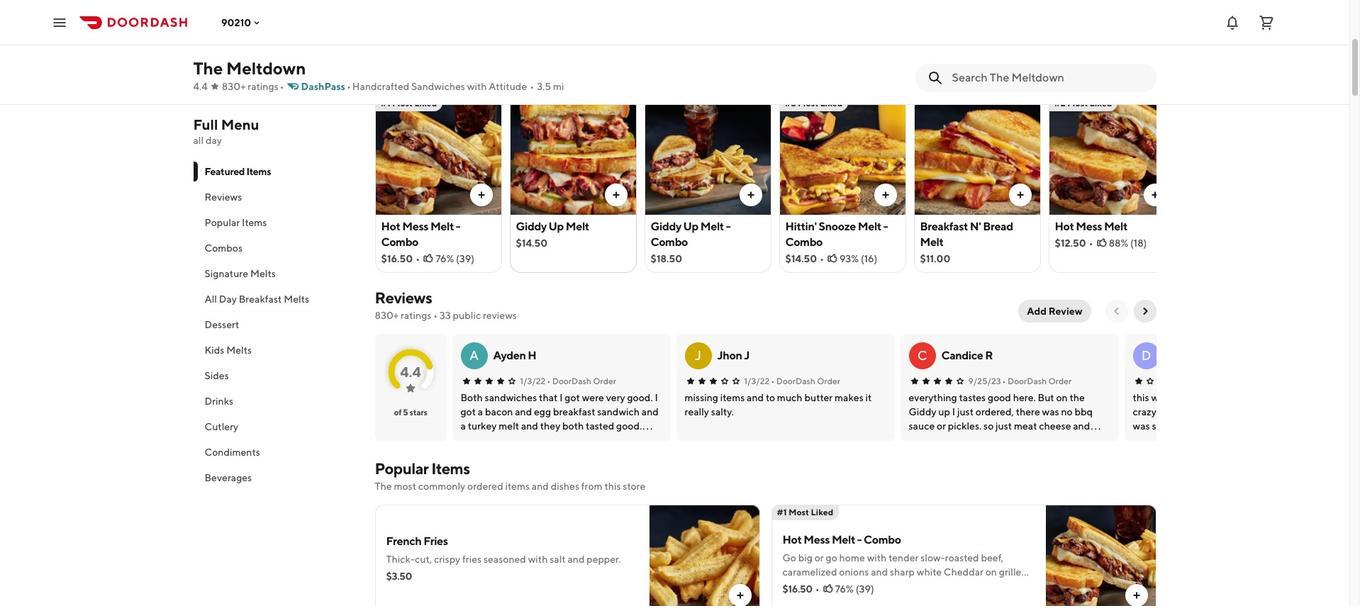 Task type: describe. For each thing, give the bounding box(es) containing it.
giddy for giddy up melt
[[516, 220, 547, 233]]

french fries image
[[649, 505, 760, 606]]

drinks
[[205, 396, 233, 407]]

(16)
[[861, 253, 877, 265]]

melt inside breakfast n' bread melt $11.00
[[920, 235, 944, 249]]

88%
[[1109, 238, 1128, 249]]

public
[[453, 310, 481, 321]]

- for hittin' snooze melt - combo
[[883, 220, 888, 233]]

featured inside heading
[[375, 69, 446, 89]]

beverages
[[205, 472, 252, 484]]

0 horizontal spatial featured items
[[205, 166, 271, 177]]

big
[[798, 552, 813, 564]]

popular items button
[[193, 210, 358, 235]]

1 vertical spatial melts
[[284, 294, 309, 305]]

on
[[986, 567, 997, 578]]

order for a
[[593, 376, 616, 386]]

doordash for a
[[552, 376, 591, 386]]

$18.50
[[651, 253, 682, 265]]

hittin' snooze melt - combo
[[785, 220, 888, 249]]

melts for signature melts
[[250, 268, 276, 279]]

sandwiches
[[411, 81, 465, 92]]

r
[[985, 349, 993, 362]]

all day breakfast melts button
[[193, 287, 358, 312]]

meal.
[[857, 595, 881, 606]]

dashpass •
[[301, 81, 351, 92]]

mess for hot mess melt - combo go big or go home with tender slow-roasted beef, caramelized onions and sharp white cheddar on grilled artisan bread. includes your choice of a drink and a side to round out the meal.
[[804, 533, 830, 547]]

$14.50 inside 'giddy up melt $14.50'
[[516, 238, 548, 249]]

0 horizontal spatial 76% (39)
[[436, 253, 474, 265]]

popular for popular items
[[205, 217, 240, 228]]

1 a from the left
[[951, 581, 956, 592]]

88% (18)
[[1109, 238, 1147, 249]]

items inside button
[[242, 217, 267, 228]]

#2
[[1054, 98, 1066, 109]]

add item to cart image for breakfast n' bread melt image
[[1014, 189, 1026, 201]]

salt
[[550, 554, 566, 565]]

and up includes
[[871, 567, 888, 578]]

tender
[[889, 552, 919, 564]]

add review button
[[1019, 300, 1091, 323]]

breakfast n' bread melt $11.00
[[920, 220, 1013, 265]]

add item to cart image for hot mess melt
[[1149, 189, 1161, 201]]

cheddar
[[944, 567, 984, 578]]

all
[[193, 135, 204, 146]]

0 vertical spatial #1
[[380, 98, 390, 109]]

0 horizontal spatial of
[[394, 407, 402, 418]]

h
[[528, 349, 536, 362]]

#3
[[785, 98, 796, 109]]

0 vertical spatial hot mess melt - combo image
[[376, 96, 501, 215]]

beverages button
[[193, 465, 358, 491]]

crispy
[[434, 554, 460, 565]]

kids
[[205, 345, 224, 356]]

combo for hot mess melt - combo go big or go home with tender slow-roasted beef, caramelized onions and sharp white cheddar on grilled artisan bread. includes your choice of a drink and a side to round out the meal.
[[864, 533, 901, 547]]

93%
[[840, 253, 859, 265]]

caramelized
[[783, 567, 837, 578]]

featured items heading
[[375, 67, 494, 90]]

go
[[783, 552, 796, 564]]

mi
[[553, 81, 564, 92]]

melt for hot mess melt - combo
[[430, 220, 454, 233]]

melt for hot mess melt
[[1104, 220, 1128, 233]]

hot mess melt
[[1055, 220, 1128, 233]]

signature
[[205, 268, 248, 279]]

dessert button
[[193, 312, 358, 338]]

most for hot mess melt - combo
[[392, 98, 413, 109]]

#2 most liked
[[1054, 98, 1112, 109]]

more
[[273, 16, 297, 27]]

add item to cart image for giddy up melt image
[[610, 189, 622, 201]]

slow-
[[921, 552, 945, 564]]

dashpass
[[301, 81, 345, 92]]

$16.50 for $16.50 •
[[783, 584, 813, 595]]

hittin' snooze melt - combo image
[[780, 96, 905, 215]]

2 a from the left
[[1002, 581, 1007, 592]]

d
[[1142, 348, 1151, 363]]

melt for giddy up melt - combo $18.50
[[701, 220, 724, 233]]

0 horizontal spatial with
[[467, 81, 487, 92]]

attitude
[[489, 81, 527, 92]]

a
[[469, 348, 479, 363]]

select promotional banner element
[[734, 28, 797, 53]]

0 horizontal spatial the
[[193, 58, 223, 78]]

full menu all day
[[193, 116, 259, 146]]

reviews for reviews 830+ ratings • 33 public reviews
[[375, 289, 432, 307]]

mess for hot mess melt
[[1076, 220, 1102, 233]]

1 horizontal spatial #1
[[777, 507, 787, 518]]

fries
[[423, 535, 448, 548]]

thick-
[[386, 554, 415, 565]]

• doordash order for a
[[547, 376, 616, 386]]

bread
[[983, 220, 1013, 233]]

jhon
[[717, 349, 742, 362]]

93% (16)
[[840, 253, 877, 265]]

9/25/23
[[968, 376, 1001, 386]]

combo for hittin' snooze melt - combo
[[785, 235, 823, 249]]

full
[[193, 116, 218, 133]]

your
[[886, 581, 906, 592]]

830+ inside reviews 830+ ratings • 33 public reviews
[[375, 310, 399, 321]]

go
[[826, 552, 837, 564]]

hot for hot mess melt
[[1055, 220, 1074, 233]]

combo for giddy up melt - combo $18.50
[[651, 235, 688, 249]]

home
[[839, 552, 865, 564]]

1 vertical spatial 76%
[[835, 584, 854, 595]]

the meltdown
[[193, 58, 306, 78]]

handcrafted sandwiches with attitude • 3.5 mi
[[352, 81, 564, 92]]

giddy up melt image
[[510, 96, 636, 215]]

popular for popular items the most commonly ordered items and dishes from this store
[[375, 460, 429, 478]]

side
[[1009, 581, 1028, 592]]

grilled
[[999, 567, 1028, 578]]

popular items
[[205, 217, 267, 228]]

condiments button
[[193, 440, 358, 465]]

Item Search search field
[[952, 70, 1145, 86]]

reviews for reviews
[[205, 191, 242, 203]]

see
[[254, 16, 271, 27]]

french fries thick-cut, crispy fries seasoned with salt and pepper. $3.50
[[386, 535, 621, 582]]

next image
[[1139, 306, 1151, 317]]

or
[[815, 552, 824, 564]]

out
[[823, 595, 838, 606]]

items inside popular items the most commonly ordered items and dishes from this store
[[431, 460, 470, 478]]

0 vertical spatial 830+
[[222, 81, 246, 92]]

onions
[[839, 567, 869, 578]]

handcrafted
[[352, 81, 409, 92]]

with inside french fries thick-cut, crispy fries seasoned with salt and pepper. $3.50
[[528, 554, 548, 565]]

hot mess melt - combo
[[381, 220, 460, 249]]

dishes
[[551, 481, 579, 492]]

- for giddy up melt - combo $18.50
[[726, 220, 731, 233]]

all
[[205, 294, 217, 305]]

drink
[[958, 581, 981, 592]]

day
[[206, 135, 222, 146]]

white
[[917, 567, 942, 578]]

choice
[[908, 581, 938, 592]]

$16.50 for $16.50
[[381, 253, 413, 265]]

kids melts
[[205, 345, 252, 356]]

$12.50
[[1055, 238, 1086, 249]]

of inside hot mess melt - combo go big or go home with tender slow-roasted beef, caramelized onions and sharp white cheddar on grilled artisan bread. includes your choice of a drink and a side to round out the meal.
[[940, 581, 949, 592]]

melt for hittin' snooze melt - combo
[[858, 220, 881, 233]]

0 items, open order cart image
[[1258, 14, 1275, 31]]

day
[[219, 294, 237, 305]]

ratings inside reviews 830+ ratings • 33 public reviews
[[401, 310, 431, 321]]

previous image
[[1111, 306, 1122, 317]]



Task type: vqa. For each thing, say whether or not it's contained in the screenshot.


Task type: locate. For each thing, give the bounding box(es) containing it.
jhon j
[[717, 349, 750, 362]]

with
[[467, 81, 487, 92], [867, 552, 887, 564], [528, 554, 548, 565]]

cutlery
[[205, 421, 238, 433]]

sharp
[[890, 567, 915, 578]]

most
[[392, 98, 413, 109], [798, 98, 818, 109], [1068, 98, 1088, 109], [789, 507, 809, 518]]

from
[[581, 481, 603, 492]]

snooze
[[819, 220, 856, 233]]

76% (39) down onions
[[835, 584, 874, 595]]

up inside 'giddy up melt $14.50'
[[549, 220, 564, 233]]

liked for hot mess melt - combo
[[415, 98, 437, 109]]

melts down 'signature melts' button
[[284, 294, 309, 305]]

2 up from the left
[[683, 220, 699, 233]]

pepper.
[[587, 554, 621, 565]]

to
[[783, 595, 792, 606]]

0 horizontal spatial (39)
[[456, 253, 474, 265]]

menu
[[221, 116, 259, 133]]

830+ ratings •
[[222, 81, 284, 92]]

1 horizontal spatial mess
[[804, 533, 830, 547]]

fries
[[462, 554, 482, 565]]

1 horizontal spatial a
[[1002, 581, 1007, 592]]

0 horizontal spatial 1/3/22
[[520, 376, 546, 386]]

add item to cart image for hittin' snooze melt - combo image at the right
[[880, 189, 891, 201]]

0 horizontal spatial reviews
[[205, 191, 242, 203]]

830+ down the meltdown
[[222, 81, 246, 92]]

most down handcrafted
[[392, 98, 413, 109]]

order for c
[[1048, 376, 1072, 386]]

hot mess melt image
[[1049, 96, 1175, 215]]

ayden h
[[493, 349, 536, 362]]

doordash for c
[[1008, 376, 1047, 386]]

4.4
[[193, 81, 208, 92], [400, 363, 421, 380]]

2 horizontal spatial hot
[[1055, 220, 1074, 233]]

0 vertical spatial ratings
[[248, 81, 278, 92]]

a left "drink"
[[951, 581, 956, 592]]

$14.50
[[516, 238, 548, 249], [785, 253, 817, 265]]

1 doordash from the left
[[552, 376, 591, 386]]

popular inside button
[[205, 217, 240, 228]]

most right #2
[[1068, 98, 1088, 109]]

3 order from the left
[[1048, 376, 1072, 386]]

1 add item to cart image from the left
[[475, 189, 487, 201]]

1 vertical spatial (39)
[[856, 584, 874, 595]]

2 horizontal spatial • doordash order
[[1002, 376, 1072, 386]]

830+ down reviews link
[[375, 310, 399, 321]]

1 horizontal spatial add item to cart image
[[745, 189, 756, 201]]

most for hittin' snooze melt - combo
[[798, 98, 818, 109]]

2 horizontal spatial with
[[867, 552, 887, 564]]

melts for kids melts
[[226, 345, 252, 356]]

a left side
[[1002, 581, 1007, 592]]

hot for hot mess melt - combo
[[381, 220, 400, 233]]

1 horizontal spatial of
[[940, 581, 949, 592]]

2 giddy from the left
[[651, 220, 681, 233]]

combo inside hot mess melt - combo go big or go home with tender slow-roasted beef, caramelized onions and sharp white cheddar on grilled artisan bread. includes your choice of a drink and a side to round out the meal.
[[864, 533, 901, 547]]

0 vertical spatial breakfast
[[920, 220, 968, 233]]

4.4 up of 5 stars
[[400, 363, 421, 380]]

• inside reviews 830+ ratings • 33 public reviews
[[433, 310, 438, 321]]

liked right #2
[[1090, 98, 1112, 109]]

meltdown
[[226, 58, 306, 78]]

breakfast left n'
[[920, 220, 968, 233]]

$16.50
[[381, 253, 413, 265], [783, 584, 813, 595]]

melts right kids
[[226, 345, 252, 356]]

artisan
[[783, 581, 813, 592]]

0 vertical spatial popular
[[205, 217, 240, 228]]

1 horizontal spatial • doordash order
[[771, 376, 840, 386]]

the up 830+ ratings •
[[193, 58, 223, 78]]

popular up combos
[[205, 217, 240, 228]]

combo for hot mess melt - combo
[[381, 235, 418, 249]]

0 horizontal spatial up
[[549, 220, 564, 233]]

1 vertical spatial $14.50
[[785, 253, 817, 265]]

1 horizontal spatial ratings
[[401, 310, 431, 321]]

liked for hittin' snooze melt - combo
[[820, 98, 843, 109]]

1 vertical spatial 76% (39)
[[835, 584, 874, 595]]

see more button
[[194, 10, 357, 33]]

melts
[[250, 268, 276, 279], [284, 294, 309, 305], [226, 345, 252, 356]]

- inside hittin' snooze melt - combo
[[883, 220, 888, 233]]

76% (39)
[[436, 253, 474, 265], [835, 584, 874, 595]]

0 vertical spatial the
[[193, 58, 223, 78]]

0 horizontal spatial $16.50
[[381, 253, 413, 265]]

c
[[917, 348, 927, 363]]

0 vertical spatial melts
[[250, 268, 276, 279]]

2 • doordash order from the left
[[771, 376, 840, 386]]

2 horizontal spatial add item to cart image
[[1149, 189, 1161, 201]]

0 horizontal spatial 4.4
[[193, 81, 208, 92]]

breakfast
[[920, 220, 968, 233], [239, 294, 282, 305]]

1 • doordash order from the left
[[547, 376, 616, 386]]

melt inside hot mess melt - combo go big or go home with tender slow-roasted beef, caramelized onions and sharp white cheddar on grilled artisan bread. includes your choice of a drink and a side to round out the meal.
[[832, 533, 855, 547]]

mess inside hot mess melt - combo go big or go home with tender slow-roasted beef, caramelized onions and sharp white cheddar on grilled artisan bread. includes your choice of a drink and a side to round out the meal.
[[804, 533, 830, 547]]

2 doordash from the left
[[776, 376, 815, 386]]

33
[[440, 310, 451, 321]]

combo up tender
[[864, 533, 901, 547]]

most for hot mess melt
[[1068, 98, 1088, 109]]

(39) up reviews 830+ ratings • 33 public reviews
[[456, 253, 474, 265]]

of left 5
[[394, 407, 402, 418]]

this
[[604, 481, 621, 492]]

2 add item to cart image from the left
[[745, 189, 756, 201]]

- inside hot mess melt - combo go big or go home with tender slow-roasted beef, caramelized onions and sharp white cheddar on grilled artisan bread. includes your choice of a drink and a side to round out the meal.
[[857, 533, 862, 547]]

kids melts button
[[193, 338, 358, 363]]

1/3/22 for j
[[744, 376, 770, 386]]

0 horizontal spatial j
[[695, 348, 701, 363]]

cutlery button
[[193, 414, 358, 440]]

hot inside hot mess melt - combo go big or go home with tender slow-roasted beef, caramelized onions and sharp white cheddar on grilled artisan bread. includes your choice of a drink and a side to round out the meal.
[[783, 533, 802, 547]]

combo inside hittin' snooze melt - combo
[[785, 235, 823, 249]]

the left most on the left of the page
[[375, 481, 392, 492]]

0 vertical spatial featured
[[375, 69, 446, 89]]

$11.00
[[920, 253, 951, 265]]

liked right #3
[[820, 98, 843, 109]]

0 horizontal spatial hot
[[381, 220, 400, 233]]

$16.50 down hot mess melt - combo
[[381, 253, 413, 265]]

melts up all day breakfast melts
[[250, 268, 276, 279]]

reviews inside button
[[205, 191, 242, 203]]

order
[[593, 376, 616, 386], [817, 376, 840, 386], [1048, 376, 1072, 386]]

0 vertical spatial $14.50
[[516, 238, 548, 249]]

add
[[1027, 306, 1047, 317]]

0 vertical spatial (39)
[[456, 253, 474, 265]]

liked down 'sandwiches'
[[415, 98, 437, 109]]

0 horizontal spatial ratings
[[248, 81, 278, 92]]

popular up most on the left of the page
[[375, 460, 429, 478]]

1 horizontal spatial (39)
[[856, 584, 874, 595]]

1 vertical spatial breakfast
[[239, 294, 282, 305]]

1 horizontal spatial featured items
[[375, 69, 494, 89]]

a
[[951, 581, 956, 592], [1002, 581, 1007, 592]]

$3.50
[[386, 571, 412, 582]]

2 order from the left
[[817, 376, 840, 386]]

1 vertical spatial 4.4
[[400, 363, 421, 380]]

• doordash order for j
[[771, 376, 840, 386]]

1 vertical spatial #1
[[777, 507, 787, 518]]

0 horizontal spatial 76%
[[436, 253, 454, 265]]

j left jhon
[[695, 348, 701, 363]]

1 horizontal spatial $16.50
[[783, 584, 813, 595]]

0 horizontal spatial #1 most liked
[[380, 98, 437, 109]]

(39) down onions
[[856, 584, 874, 595]]

liked up or
[[811, 507, 833, 518]]

with left attitude
[[467, 81, 487, 92]]

0 vertical spatial 4.4
[[193, 81, 208, 92]]

commonly
[[418, 481, 465, 492]]

0 horizontal spatial order
[[593, 376, 616, 386]]

of down white
[[940, 581, 949, 592]]

and right salt
[[568, 554, 585, 565]]

2 horizontal spatial mess
[[1076, 220, 1102, 233]]

0 horizontal spatial • doordash order
[[547, 376, 616, 386]]

- for hot mess melt - combo
[[456, 220, 460, 233]]

ayden
[[493, 349, 526, 362]]

featured
[[375, 69, 446, 89], [205, 166, 245, 177]]

#1 down handcrafted
[[380, 98, 390, 109]]

1 vertical spatial of
[[940, 581, 949, 592]]

0 horizontal spatial doordash
[[552, 376, 591, 386]]

1 vertical spatial hot mess melt - combo image
[[1046, 505, 1156, 606]]

hot
[[381, 220, 400, 233], [1055, 220, 1074, 233], [783, 533, 802, 547]]

1/3/22 down jhon j
[[744, 376, 770, 386]]

combos
[[205, 243, 243, 254]]

giddy up melt - combo image
[[645, 96, 771, 215]]

1 horizontal spatial breakfast
[[920, 220, 968, 233]]

1 vertical spatial featured items
[[205, 166, 271, 177]]

1 horizontal spatial doordash
[[776, 376, 815, 386]]

store
[[623, 481, 646, 492]]

0 horizontal spatial mess
[[402, 220, 428, 233]]

most up big
[[789, 507, 809, 518]]

#1 most liked down handcrafted
[[380, 98, 437, 109]]

combo inside hot mess melt - combo
[[381, 235, 418, 249]]

0 horizontal spatial featured
[[205, 166, 245, 177]]

popular inside popular items the most commonly ordered items and dishes from this store
[[375, 460, 429, 478]]

melt inside hot mess melt - combo
[[430, 220, 454, 233]]

mess inside hot mess melt - combo
[[402, 220, 428, 233]]

1 horizontal spatial with
[[528, 554, 548, 565]]

1 horizontal spatial reviews
[[375, 289, 432, 307]]

n'
[[970, 220, 981, 233]]

2 1/3/22 from the left
[[744, 376, 770, 386]]

4.4 up full at the top
[[193, 81, 208, 92]]

0 horizontal spatial #1
[[380, 98, 390, 109]]

1 vertical spatial #1 most liked
[[777, 507, 833, 518]]

0 horizontal spatial giddy
[[516, 220, 547, 233]]

1 horizontal spatial #1 most liked
[[777, 507, 833, 518]]

reviews link
[[375, 289, 432, 307]]

combo up reviews link
[[381, 235, 418, 249]]

reviews
[[483, 310, 517, 321]]

mess for hot mess melt - combo
[[402, 220, 428, 233]]

76%
[[436, 253, 454, 265], [835, 584, 854, 595]]

hot mess melt - combo image
[[376, 96, 501, 215], [1046, 505, 1156, 606]]

items inside heading
[[450, 69, 494, 89]]

up for $14.50
[[549, 220, 564, 233]]

open menu image
[[51, 14, 68, 31]]

up inside giddy up melt - combo $18.50
[[683, 220, 699, 233]]

76% (39) down hot mess melt - combo
[[436, 253, 474, 265]]

doordash
[[552, 376, 591, 386], [776, 376, 815, 386], [1008, 376, 1047, 386]]

1/3/22 for a
[[520, 376, 546, 386]]

liked for hot mess melt
[[1090, 98, 1112, 109]]

0 horizontal spatial breakfast
[[239, 294, 282, 305]]

2 vertical spatial melts
[[226, 345, 252, 356]]

1 horizontal spatial hot
[[783, 533, 802, 547]]

1 horizontal spatial 76% (39)
[[835, 584, 874, 595]]

giddy up melt - combo $18.50
[[651, 220, 731, 265]]

0 vertical spatial featured items
[[375, 69, 494, 89]]

0 vertical spatial 76% (39)
[[436, 253, 474, 265]]

0 vertical spatial #1 most liked
[[380, 98, 437, 109]]

sides button
[[193, 363, 358, 389]]

melt for hot mess melt - combo go big or go home with tender slow-roasted beef, caramelized onions and sharp white cheddar on grilled artisan bread. includes your choice of a drink and a side to round out the meal.
[[832, 533, 855, 547]]

1 horizontal spatial order
[[817, 376, 840, 386]]

reviews 830+ ratings • 33 public reviews
[[375, 289, 517, 321]]

1 horizontal spatial $14.50
[[785, 253, 817, 265]]

giddy inside 'giddy up melt $14.50'
[[516, 220, 547, 233]]

1 horizontal spatial 830+
[[375, 310, 399, 321]]

cut,
[[415, 554, 432, 565]]

candice r
[[941, 349, 993, 362]]

candice
[[941, 349, 983, 362]]

• doordash order for c
[[1002, 376, 1072, 386]]

and right items
[[532, 481, 549, 492]]

melt inside 'giddy up melt $14.50'
[[566, 220, 589, 233]]

signature melts button
[[193, 261, 358, 287]]

melt
[[430, 220, 454, 233], [566, 220, 589, 233], [701, 220, 724, 233], [858, 220, 881, 233], [1104, 220, 1128, 233], [920, 235, 944, 249], [832, 533, 855, 547]]

#1 most liked up big
[[777, 507, 833, 518]]

76% down onions
[[835, 584, 854, 595]]

76% down hot mess melt - combo
[[436, 253, 454, 265]]

condiments
[[205, 447, 260, 458]]

0 horizontal spatial 830+
[[222, 81, 246, 92]]

most
[[394, 481, 416, 492]]

order for j
[[817, 376, 840, 386]]

ratings
[[248, 81, 278, 92], [401, 310, 431, 321]]

giddy for giddy up melt - combo
[[651, 220, 681, 233]]

breakfast down 'signature melts' button
[[239, 294, 282, 305]]

combo inside giddy up melt - combo $18.50
[[651, 235, 688, 249]]

2 horizontal spatial order
[[1048, 376, 1072, 386]]

1 vertical spatial ratings
[[401, 310, 431, 321]]

0 vertical spatial of
[[394, 407, 402, 418]]

reviews inside reviews 830+ ratings • 33 public reviews
[[375, 289, 432, 307]]

#1 most liked
[[380, 98, 437, 109], [777, 507, 833, 518]]

reviews up popular items
[[205, 191, 242, 203]]

melt inside giddy up melt - combo $18.50
[[701, 220, 724, 233]]

with inside hot mess melt - combo go big or go home with tender slow-roasted beef, caramelized onions and sharp white cheddar on grilled artisan bread. includes your choice of a drink and a side to round out the meal.
[[867, 552, 887, 564]]

stars
[[410, 407, 427, 418]]

1 horizontal spatial 4.4
[[400, 363, 421, 380]]

ratings down reviews link
[[401, 310, 431, 321]]

- for hot mess melt - combo go big or go home with tender slow-roasted beef, caramelized onions and sharp white cheddar on grilled artisan bread. includes your choice of a drink and a side to round out the meal.
[[857, 533, 862, 547]]

and inside french fries thick-cut, crispy fries seasoned with salt and pepper. $3.50
[[568, 554, 585, 565]]

0 horizontal spatial add item to cart image
[[475, 189, 487, 201]]

1/3/22 down 'h' on the bottom left
[[520, 376, 546, 386]]

bread.
[[815, 581, 843, 592]]

1 1/3/22 from the left
[[520, 376, 546, 386]]

- inside giddy up melt - combo $18.50
[[726, 220, 731, 233]]

and down on
[[983, 581, 1000, 592]]

0 vertical spatial $16.50
[[381, 253, 413, 265]]

3 doordash from the left
[[1008, 376, 1047, 386]]

notification bell image
[[1224, 14, 1241, 31]]

1 giddy from the left
[[516, 220, 547, 233]]

0 horizontal spatial a
[[951, 581, 956, 592]]

combo
[[381, 235, 418, 249], [651, 235, 688, 249], [785, 235, 823, 249], [864, 533, 901, 547]]

1 horizontal spatial j
[[744, 349, 750, 362]]

1 horizontal spatial the
[[375, 481, 392, 492]]

ratings down "meltdown"
[[248, 81, 278, 92]]

1 vertical spatial popular
[[375, 460, 429, 478]]

1 up from the left
[[549, 220, 564, 233]]

breakfast inside all day breakfast melts button
[[239, 294, 282, 305]]

j right jhon
[[744, 349, 750, 362]]

1 vertical spatial $16.50
[[783, 584, 813, 595]]

3.5
[[537, 81, 551, 92]]

up for -
[[683, 220, 699, 233]]

see more
[[254, 16, 297, 27]]

melt for giddy up melt $14.50
[[566, 220, 589, 233]]

1 vertical spatial the
[[375, 481, 392, 492]]

add item to cart image
[[610, 189, 622, 201], [880, 189, 891, 201], [1014, 189, 1026, 201], [734, 590, 746, 601], [1131, 590, 1142, 601]]

$16.50 down caramelized in the right of the page
[[783, 584, 813, 595]]

giddy up melt $14.50
[[516, 220, 589, 249]]

reviews down hot mess melt - combo
[[375, 289, 432, 307]]

the inside popular items the most commonly ordered items and dishes from this store
[[375, 481, 392, 492]]

hittin'
[[785, 220, 817, 233]]

giddy inside giddy up melt - combo $18.50
[[651, 220, 681, 233]]

with left salt
[[528, 554, 548, 565]]

3 • doordash order from the left
[[1002, 376, 1072, 386]]

roasted
[[945, 552, 979, 564]]

breakfast inside breakfast n' bread melt $11.00
[[920, 220, 968, 233]]

liked
[[415, 98, 437, 109], [820, 98, 843, 109], [1090, 98, 1112, 109], [811, 507, 833, 518]]

most right #3
[[798, 98, 818, 109]]

combo up $18.50
[[651, 235, 688, 249]]

breakfast n' bread melt image
[[914, 96, 1040, 215]]

0 horizontal spatial hot mess melt - combo image
[[376, 96, 501, 215]]

doordash for j
[[776, 376, 815, 386]]

add item to cart image for hot mess melt - combo
[[475, 189, 487, 201]]

1 horizontal spatial popular
[[375, 460, 429, 478]]

combo down hittin' at the right
[[785, 235, 823, 249]]

drinks button
[[193, 389, 358, 414]]

0 horizontal spatial popular
[[205, 217, 240, 228]]

1 order from the left
[[593, 376, 616, 386]]

1 vertical spatial reviews
[[375, 289, 432, 307]]

up
[[549, 220, 564, 233], [683, 220, 699, 233]]

with right home
[[867, 552, 887, 564]]

0 vertical spatial 76%
[[436, 253, 454, 265]]

3 add item to cart image from the left
[[1149, 189, 1161, 201]]

review
[[1049, 306, 1083, 317]]

signature melts
[[205, 268, 276, 279]]

0 horizontal spatial $14.50
[[516, 238, 548, 249]]

1 horizontal spatial up
[[683, 220, 699, 233]]

hot inside hot mess melt - combo
[[381, 220, 400, 233]]

1 vertical spatial 830+
[[375, 310, 399, 321]]

and inside popular items the most commonly ordered items and dishes from this store
[[532, 481, 549, 492]]

- inside hot mess melt - combo
[[456, 220, 460, 233]]

1 horizontal spatial 76%
[[835, 584, 854, 595]]

add item to cart image
[[475, 189, 487, 201], [745, 189, 756, 201], [1149, 189, 1161, 201]]

1 horizontal spatial hot mess melt - combo image
[[1046, 505, 1156, 606]]

the
[[840, 595, 855, 606]]

#1 up go
[[777, 507, 787, 518]]

seasoned
[[484, 554, 526, 565]]

melt inside hittin' snooze melt - combo
[[858, 220, 881, 233]]



